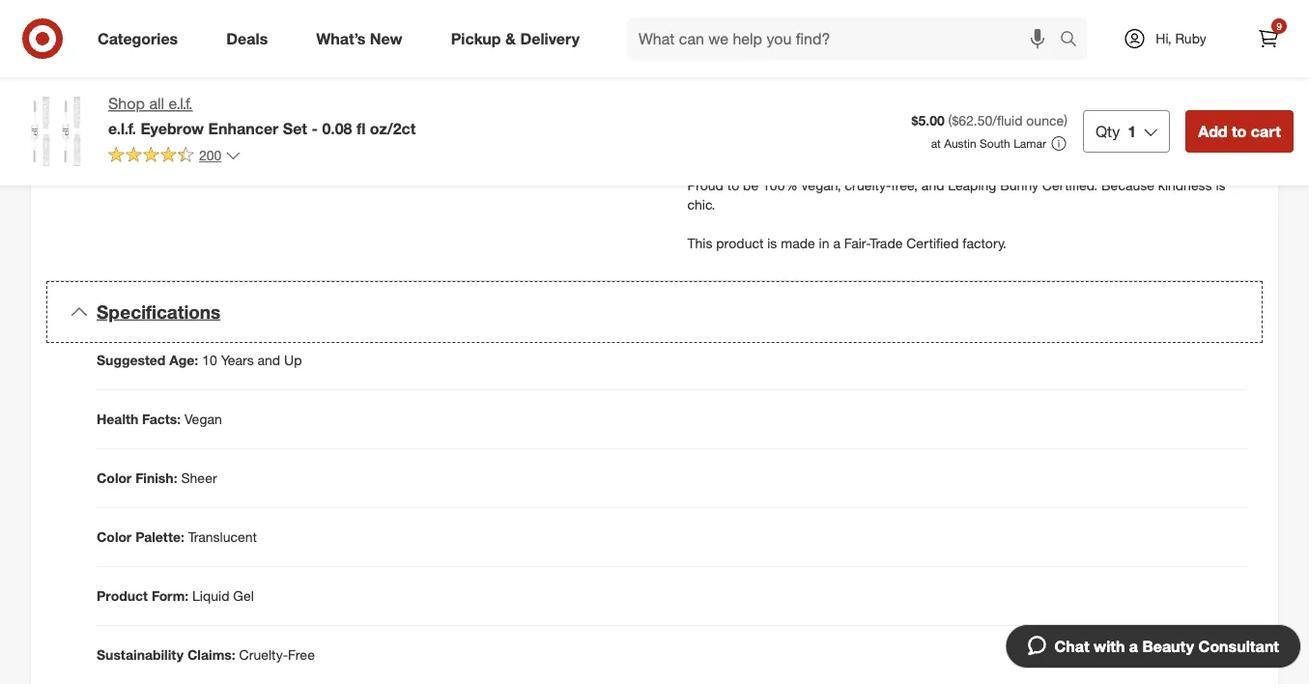 Task type: vqa. For each thing, say whether or not it's contained in the screenshot.
FREE, on the top right of the page
yes



Task type: describe. For each thing, give the bounding box(es) containing it.
color for color finish: sheer
[[97, 470, 132, 486]]

$62.50
[[952, 112, 993, 129]]

fl
[[357, 119, 366, 138]]

factory.
[[963, 235, 1007, 252]]

enhancer
[[208, 119, 279, 138]]

1 horizontal spatial formula
[[847, 80, 893, 97]]

200
[[199, 147, 222, 164]]

lamar
[[1014, 136, 1047, 151]]

deals link
[[210, 17, 292, 60]]

ruby
[[1176, 30, 1207, 47]]

leaping
[[948, 177, 997, 194]]

at austin south lamar
[[931, 136, 1047, 151]]

categories link
[[81, 17, 202, 60]]

100%
[[763, 177, 798, 194]]

categories
[[98, 29, 178, 48]]

fair-
[[844, 235, 870, 252]]

look
[[859, 42, 884, 58]]

why
[[688, 3, 714, 20]]

defined
[[809, 42, 855, 58]]

health facts: vegan
[[97, 411, 222, 428]]

chat with a beauty consultant button
[[1006, 624, 1302, 669]]

add to cart button
[[1186, 110, 1294, 153]]

for
[[888, 42, 904, 58]]

it:
[[780, 3, 791, 20]]

suggested age: 10 years and up
[[97, 352, 302, 369]]

0.08
[[322, 119, 352, 138]]

base
[[852, 61, 881, 78]]

a right in
[[833, 235, 841, 252]]

conditioning
[[769, 80, 843, 97]]

age:
[[169, 352, 198, 369]]

eyebrow
[[141, 119, 204, 138]]

add
[[1199, 122, 1228, 141]]

liquid
[[192, 587, 229, 604]]

triclosan,
[[1158, 119, 1213, 136]]

set
[[283, 119, 307, 138]]

trade
[[870, 235, 903, 252]]

proud
[[688, 177, 724, 194]]

cruelty-
[[845, 177, 892, 194]]

is inside proud to be 100% vegan, cruelty-free, and leaping bunny certified. because kindness is chic.
[[1216, 177, 1226, 194]]

clear
[[698, 61, 730, 78]]

certified.
[[1043, 177, 1098, 194]]

to for proud
[[728, 177, 740, 194]]

love
[[752, 3, 776, 20]]

free
[[812, 119, 835, 136]]

10
[[202, 352, 217, 369]]

a down bundle!
[[749, 42, 756, 58]]

and inside proud to be 100% vegan, cruelty-free, and leaping bunny certified. because kindness is chic.
[[922, 177, 945, 194]]

healthy,
[[760, 42, 806, 58]]

finish:
[[135, 470, 177, 486]]

cruelty-
[[239, 646, 288, 663]]

all
[[149, 94, 164, 113]]

what's new link
[[300, 17, 427, 60]]

4 • from the top
[[688, 80, 694, 97]]

sustainability claims: cruelty-free
[[97, 646, 315, 663]]

value
[[698, 22, 731, 39]]

wear,
[[734, 80, 765, 97]]

you'll
[[718, 3, 748, 20]]

product
[[716, 235, 764, 252]]

south
[[980, 136, 1011, 151]]

suggested
[[97, 352, 166, 369]]

beauty
[[1143, 637, 1195, 656]]

hi, ruby
[[1156, 30, 1207, 47]]

under
[[885, 61, 920, 78]]

e.l.f. inside all e.l.f. products are free from phthalates, parabens, nonylphenol ethoxylates, triclosan, triclocarban, and hydroquinone.
[[706, 119, 727, 136]]

deals
[[226, 29, 268, 48]]

What can we help you find? suggestions appear below search field
[[627, 17, 1065, 60]]

palette:
[[135, 529, 184, 545]]

a inside button
[[1130, 637, 1139, 656]]

search
[[1052, 31, 1098, 50]]

kindness
[[1159, 177, 1213, 194]]

2 • from the top
[[688, 42, 694, 58]]

be
[[743, 177, 759, 194]]

certified
[[907, 235, 959, 252]]



Task type: locate. For each thing, give the bounding box(es) containing it.
form:
[[152, 587, 189, 604]]

0 horizontal spatial is
[[768, 235, 777, 252]]

and left up
[[258, 352, 280, 369]]

9 link
[[1248, 17, 1290, 60]]

is left made
[[768, 235, 777, 252]]

a right with
[[1130, 637, 1139, 656]]

long-
[[698, 80, 734, 97]]

pencils
[[958, 61, 1001, 78]]

3 • from the top
[[688, 61, 694, 78]]

a
[[749, 42, 756, 58], [841, 61, 848, 78], [833, 235, 841, 252], [1130, 637, 1139, 656]]

all e.l.f. products are free from phthalates, parabens, nonylphenol ethoxylates, triclosan, triclocarban, and hydroquinone.
[[688, 119, 1213, 155]]

proud to be 100% vegan, cruelty-free, and leaping bunny certified. because kindness is chic.
[[688, 177, 1226, 213]]

triclocarban,
[[688, 138, 763, 155]]

as
[[823, 61, 837, 78]]

• down "why"
[[688, 22, 694, 39]]

a right as on the top right
[[841, 61, 848, 78]]

•
[[688, 22, 694, 39], [688, 42, 694, 58], [688, 61, 694, 78], [688, 80, 694, 97]]

pickup & delivery
[[451, 29, 580, 48]]

your
[[908, 42, 934, 58]]

years
[[221, 352, 254, 369]]

claims:
[[187, 646, 235, 663]]

1 • from the top
[[688, 22, 694, 39]]

free
[[288, 646, 315, 663]]

e.l.f. down shop
[[108, 119, 136, 138]]

sustainability
[[97, 646, 184, 663]]

are
[[789, 119, 808, 136]]

pickup & delivery link
[[435, 17, 604, 60]]

pickup
[[451, 29, 501, 48]]

from
[[839, 119, 867, 136]]

1 horizontal spatial is
[[1216, 177, 1226, 194]]

• left long-
[[688, 80, 694, 97]]

chic.
[[688, 196, 716, 213]]

0 vertical spatial to
[[1232, 122, 1247, 141]]

bundle!
[[734, 22, 779, 39]]

works
[[783, 61, 819, 78]]

color left finish:
[[97, 470, 132, 486]]

what's
[[316, 29, 366, 48]]

e.l.f. up triclocarban,
[[706, 119, 727, 136]]

phthalates,
[[871, 119, 937, 136]]

and right free,
[[922, 177, 945, 194]]

color finish: sheer
[[97, 470, 217, 486]]

lashes
[[1026, 42, 1065, 58]]

vegan,
[[802, 177, 841, 194]]

add to cart
[[1199, 122, 1282, 141]]

new
[[370, 29, 403, 48]]

parabens,
[[941, 119, 1001, 136]]

brow
[[924, 61, 954, 78]]

to right add
[[1232, 122, 1247, 141]]

is right kindness at the top of page
[[1216, 177, 1226, 194]]

1 vertical spatial to
[[728, 177, 740, 194]]

at
[[931, 136, 941, 151]]

up
[[284, 352, 302, 369]]

what's new
[[316, 29, 403, 48]]

this
[[688, 235, 713, 252]]

gel
[[233, 587, 254, 604]]

facts:
[[142, 411, 181, 428]]

0 horizontal spatial formula
[[734, 61, 780, 78]]

&
[[505, 29, 516, 48]]

search button
[[1052, 17, 1098, 64]]

ethoxylates,
[[1082, 119, 1154, 136]]

1 horizontal spatial to
[[1232, 122, 1247, 141]]

and inside all e.l.f. products are free from phthalates, parabens, nonylphenol ethoxylates, triclosan, triclocarban, and hydroquinone.
[[767, 138, 789, 155]]

1
[[1128, 122, 1137, 141]]

formula down base
[[847, 80, 893, 97]]

image of e.l.f. eyebrow enhancer set - 0.08 fl oz/2ct image
[[15, 93, 93, 170]]

and down products
[[767, 138, 789, 155]]

0 horizontal spatial to
[[728, 177, 740, 194]]

product form: liquid gel
[[97, 587, 254, 604]]

to inside proud to be 100% vegan, cruelty-free, and leaping bunny certified. because kindness is chic.
[[728, 177, 740, 194]]

1 vertical spatial is
[[768, 235, 777, 252]]

color left palette:
[[97, 529, 132, 545]]

and
[[1000, 42, 1023, 58], [1005, 61, 1028, 78], [767, 138, 789, 155], [922, 177, 945, 194], [258, 352, 280, 369]]

0 vertical spatial is
[[1216, 177, 1226, 194]]

free,
[[892, 177, 918, 194]]

color
[[97, 470, 132, 486], [97, 529, 132, 545]]

consultant
[[1199, 637, 1280, 656]]

chat
[[1055, 637, 1090, 656]]

to for add
[[1232, 122, 1247, 141]]

qty
[[1096, 122, 1120, 141]]

1 vertical spatial formula
[[847, 80, 893, 97]]

shop
[[108, 94, 145, 113]]

200 link
[[108, 146, 241, 168]]

specifications
[[97, 301, 221, 323]]

1 color from the top
[[97, 470, 132, 486]]

hydroquinone.
[[793, 138, 879, 155]]

0 vertical spatial color
[[97, 470, 132, 486]]

and left lashes
[[1000, 42, 1023, 58]]

creates
[[698, 42, 745, 58]]

product
[[97, 587, 148, 604]]

• left the clear
[[688, 61, 694, 78]]

and down lashes
[[1005, 61, 1028, 78]]

1 vertical spatial color
[[97, 529, 132, 545]]

oz/2ct
[[370, 119, 416, 138]]

0 vertical spatial formula
[[734, 61, 780, 78]]

shop all e.l.f. e.l.f. eyebrow enhancer set - 0.08 fl oz/2ct
[[108, 94, 416, 138]]

formula
[[734, 61, 780, 78], [847, 80, 893, 97]]

vegan
[[185, 411, 222, 428]]

• left creates
[[688, 42, 694, 58]]

qty 1
[[1096, 122, 1137, 141]]

this product is made in a fair-trade certified factory.
[[688, 235, 1007, 252]]

sheer
[[181, 470, 217, 486]]

to left be
[[728, 177, 740, 194]]

e.l.f. right all
[[169, 94, 193, 113]]

color for color palette: translucent
[[97, 529, 132, 545]]

formula up wear,
[[734, 61, 780, 78]]

9
[[1277, 20, 1282, 32]]

-
[[312, 119, 318, 138]]

chat with a beauty consultant
[[1055, 637, 1280, 656]]

1 horizontal spatial e.l.f.
[[169, 94, 193, 113]]

2 horizontal spatial e.l.f.
[[706, 119, 727, 136]]

$5.00 ( $62.50 /fluid ounce )
[[912, 112, 1068, 129]]

health
[[97, 411, 138, 428]]

delivery
[[520, 29, 580, 48]]

with
[[1094, 637, 1125, 656]]

specifications button
[[46, 281, 1263, 343]]

0 horizontal spatial e.l.f.
[[108, 119, 136, 138]]

made
[[781, 235, 815, 252]]

to inside button
[[1232, 122, 1247, 141]]

eyebrows
[[938, 42, 996, 58]]

2 color from the top
[[97, 529, 132, 545]]



